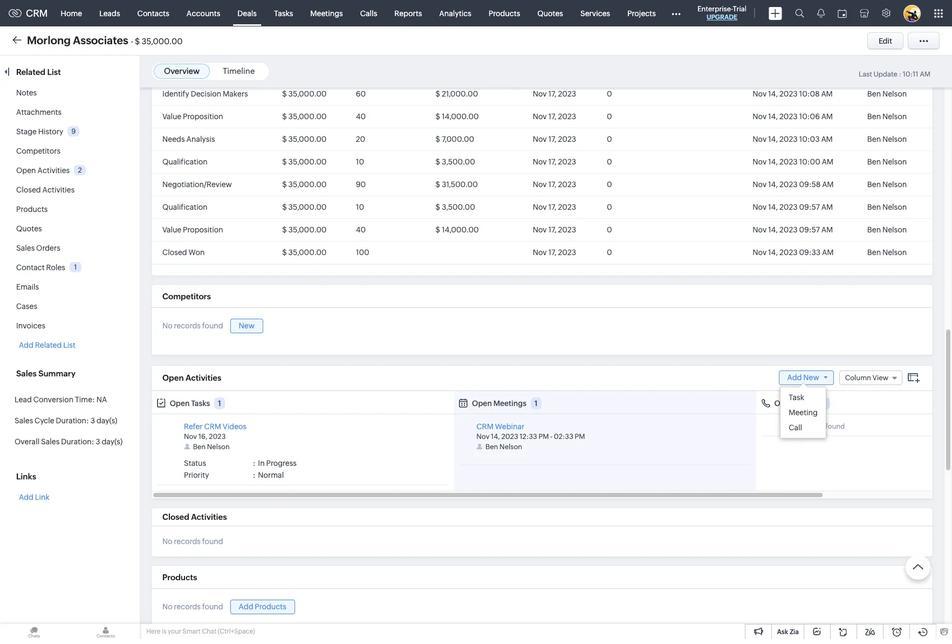 Task type: locate. For each thing, give the bounding box(es) containing it.
1 vertical spatial $ 14,000.00
[[436, 226, 479, 234]]

7,000.00
[[442, 135, 474, 144]]

0 horizontal spatial -
[[131, 36, 133, 46]]

duration: down sales cycle duration: 3 day(s)
[[61, 438, 94, 446]]

nov 14, 2023 10:03 am
[[753, 135, 833, 144]]

1 horizontal spatial quotes link
[[529, 0, 572, 26]]

0 horizontal spatial 3
[[90, 417, 95, 425]]

4 17, from the top
[[548, 158, 557, 166]]

accounts
[[187, 9, 220, 18]]

10:11
[[903, 70, 919, 78]]

calls left reports
[[360, 9, 377, 18]]

17,
[[548, 90, 557, 98], [548, 112, 557, 121], [548, 135, 557, 144], [548, 158, 557, 166], [548, 180, 557, 189], [548, 203, 557, 212], [548, 226, 557, 234], [548, 248, 557, 257]]

: left in
[[253, 459, 256, 468]]

lead conversion time: na
[[15, 396, 107, 404]]

0 vertical spatial meetings
[[310, 9, 343, 18]]

open up meeting
[[775, 399, 794, 408]]

0 vertical spatial qualification
[[162, 158, 208, 166]]

1 vertical spatial products link
[[16, 205, 48, 214]]

3,500.00 for nov 14, 2023 10:00 am
[[442, 158, 475, 166]]

last update : 10:11 am
[[859, 70, 931, 78]]

crm up 16, at left
[[204, 422, 221, 431]]

100
[[356, 248, 369, 257]]

open tasks
[[170, 399, 210, 408]]

0 vertical spatial open activities
[[16, 166, 70, 175]]

closed left won
[[162, 248, 187, 257]]

1 vertical spatial 09:57
[[799, 226, 820, 234]]

1 vertical spatial 3,500.00
[[442, 203, 475, 212]]

proposition for nov 14, 2023 09:57 am
[[183, 226, 223, 234]]

14, up the nov 14, 2023 09:33 am
[[768, 226, 778, 234]]

quotes left 'services'
[[538, 9, 563, 18]]

2023 inside refer crm videos nov 16, 2023
[[209, 433, 226, 441]]

value proposition for nov 14, 2023 10:06 am
[[162, 112, 223, 121]]

day(s) for overall sales duration: 3 day(s)
[[102, 438, 123, 446]]

16,
[[198, 433, 208, 441]]

0 vertical spatial 40
[[356, 112, 366, 121]]

add up the task at bottom
[[788, 374, 802, 382]]

0 horizontal spatial meetings
[[310, 9, 343, 18]]

sales up the contact
[[16, 244, 35, 253]]

2 40 from the top
[[356, 226, 366, 234]]

0 vertical spatial value
[[162, 112, 181, 121]]

$ 3,500.00 for nov 14, 2023 10:00 am
[[436, 158, 475, 166]]

0 vertical spatial :
[[899, 70, 902, 78]]

open activities up closed activities link
[[16, 166, 70, 175]]

1 vertical spatial duration:
[[61, 438, 94, 446]]

3 for overall sales duration:
[[96, 438, 100, 446]]

reports link
[[386, 0, 431, 26]]

6 nov 17, 2023 from the top
[[533, 203, 576, 212]]

14, inside the crm webinar nov 14, 2023 12:33 pm - 02:33 pm
[[491, 433, 500, 441]]

1 $ 35,000.00 from the top
[[282, 90, 327, 98]]

1 up the crm webinar nov 14, 2023 12:33 pm - 02:33 pm
[[535, 399, 538, 408]]

09:33
[[799, 248, 821, 257]]

0 vertical spatial 10
[[356, 158, 364, 166]]

10 for nov 14, 2023 10:00 am
[[356, 158, 364, 166]]

$ 14,000.00 for nov 14, 2023 09:57 am
[[436, 226, 479, 234]]

deals link
[[229, 0, 265, 26]]

2 horizontal spatial crm
[[477, 422, 494, 431]]

proposition
[[183, 112, 223, 121], [183, 226, 223, 234]]

: left 'normal'
[[253, 471, 256, 480]]

0 horizontal spatial products link
[[16, 205, 48, 214]]

2 value proposition from the top
[[162, 226, 223, 234]]

ask
[[777, 629, 789, 636]]

day(s) for sales cycle duration: 3 day(s)
[[97, 417, 117, 425]]

value proposition
[[162, 112, 223, 121], [162, 226, 223, 234]]

1 vertical spatial -
[[551, 433, 553, 441]]

6 $ 35,000.00 from the top
[[282, 203, 327, 212]]

40
[[356, 112, 366, 121], [356, 226, 366, 234]]

open up refer
[[170, 399, 190, 408]]

1 vertical spatial value proposition
[[162, 226, 223, 234]]

3 17, from the top
[[548, 135, 557, 144]]

0 vertical spatial proposition
[[183, 112, 223, 121]]

am right 10:03 on the right top of the page
[[821, 135, 833, 144]]

products link down closed activities link
[[16, 205, 48, 214]]

$ 21,000.00
[[436, 90, 478, 98]]

1 vertical spatial closed activities
[[162, 513, 227, 522]]

1 horizontal spatial open activities
[[162, 374, 221, 383]]

crm left 'webinar'
[[477, 422, 494, 431]]

nov 14, 2023 09:57 am
[[753, 203, 833, 212], [753, 226, 833, 234]]

qualification for nov 14, 2023 10:00 am
[[162, 158, 208, 166]]

3 for sales cycle duration:
[[90, 417, 95, 425]]

activities
[[37, 166, 70, 175], [42, 186, 75, 194], [186, 374, 221, 383], [191, 513, 227, 522]]

services
[[581, 9, 610, 18]]

1 vertical spatial proposition
[[183, 226, 223, 234]]

qualification
[[162, 158, 208, 166], [162, 203, 208, 212]]

3 down time: at the left of page
[[90, 417, 95, 425]]

add up (ctrl+space)
[[239, 603, 253, 611]]

2 horizontal spatial 1
[[535, 399, 538, 408]]

Column View field
[[839, 371, 903, 385]]

am down "nov 14, 2023 09:58 am"
[[822, 203, 833, 212]]

2 vertical spatial closed
[[162, 513, 189, 522]]

overview
[[164, 66, 200, 76]]

home link
[[52, 0, 91, 26]]

1 vertical spatial quotes
[[16, 224, 42, 233]]

8 17, from the top
[[548, 248, 557, 257]]

closed down the priority
[[162, 513, 189, 522]]

1 horizontal spatial closed activities
[[162, 513, 227, 522]]

7 $ 35,000.00 from the top
[[282, 226, 327, 234]]

related
[[16, 67, 45, 77], [35, 341, 62, 350]]

proposition up won
[[183, 226, 223, 234]]

0 vertical spatial quotes link
[[529, 0, 572, 26]]

09:57 down 09:58 at the top of page
[[799, 203, 820, 212]]

competitors down closed won
[[162, 292, 211, 301]]

2 10 from the top
[[356, 203, 364, 212]]

1 vertical spatial value
[[162, 226, 181, 234]]

2 vertical spatial :
[[253, 471, 256, 480]]

value proposition up needs analysis
[[162, 112, 223, 121]]

2 nov 14, 2023 09:57 am from the top
[[753, 226, 833, 234]]

competitors down stage history
[[16, 147, 60, 155]]

1 value proposition from the top
[[162, 112, 223, 121]]

activities down the priority
[[191, 513, 227, 522]]

1 vertical spatial calls
[[796, 399, 813, 408]]

tasks right deals
[[274, 9, 293, 18]]

$ 3,500.00
[[436, 158, 475, 166], [436, 203, 475, 212]]

activities up open tasks
[[186, 374, 221, 383]]

3,500.00
[[442, 158, 475, 166], [442, 203, 475, 212]]

1 14,000.00 from the top
[[442, 112, 479, 121]]

0 horizontal spatial tasks
[[191, 399, 210, 408]]

2 09:57 from the top
[[799, 226, 820, 234]]

sales orders
[[16, 244, 60, 253]]

nov 14, 2023 09:57 am for 3,500.00
[[753, 203, 833, 212]]

2023
[[558, 90, 576, 98], [780, 90, 798, 98], [558, 112, 576, 121], [780, 112, 798, 121], [558, 135, 576, 144], [780, 135, 798, 144], [558, 158, 576, 166], [780, 158, 798, 166], [558, 180, 576, 189], [780, 180, 798, 189], [558, 203, 576, 212], [780, 203, 798, 212], [558, 226, 576, 234], [780, 226, 798, 234], [558, 248, 576, 257], [780, 248, 798, 257], [209, 433, 226, 441], [502, 433, 518, 441]]

10 down 90
[[356, 203, 364, 212]]

3 nov 17, 2023 from the top
[[533, 135, 576, 144]]

no
[[162, 322, 173, 330], [789, 422, 798, 431], [162, 537, 173, 546], [162, 603, 173, 612]]

meetings left the calls link
[[310, 9, 343, 18]]

0 horizontal spatial crm
[[26, 8, 48, 19]]

products link right analytics
[[480, 0, 529, 26]]

40 up 100
[[356, 226, 366, 234]]

0 vertical spatial competitors
[[16, 147, 60, 155]]

2 $ 14,000.00 from the top
[[436, 226, 479, 234]]

1 horizontal spatial new
[[804, 374, 820, 382]]

attachments link
[[16, 108, 62, 117]]

$ 3,500.00 down $ 7,000.00 on the left top
[[436, 158, 475, 166]]

add for add related list
[[19, 341, 33, 350]]

1 40 from the top
[[356, 112, 366, 121]]

pm right 12:33
[[539, 433, 549, 441]]

sales left cycle
[[15, 417, 33, 425]]

products link
[[480, 0, 529, 26], [16, 205, 48, 214]]

14, down nov 14, 2023 10:00 am
[[768, 180, 778, 189]]

update
[[874, 70, 898, 78]]

activities down the open activities link
[[42, 186, 75, 194]]

roles
[[46, 263, 65, 272]]

0 horizontal spatial calls
[[360, 9, 377, 18]]

closed activities down the open activities link
[[16, 186, 75, 194]]

proposition for nov 14, 2023 10:06 am
[[183, 112, 223, 121]]

0 vertical spatial 3
[[90, 417, 95, 425]]

1 horizontal spatial competitors
[[162, 292, 211, 301]]

1 3,500.00 from the top
[[442, 158, 475, 166]]

time:
[[75, 396, 95, 404]]

1 vertical spatial list
[[63, 341, 75, 350]]

1 vertical spatial :
[[253, 459, 256, 468]]

- left 02:33
[[551, 433, 553, 441]]

0 vertical spatial -
[[131, 36, 133, 46]]

profile image
[[904, 5, 921, 22]]

1 horizontal spatial 3
[[96, 438, 100, 446]]

cases link
[[16, 302, 37, 311]]

1 horizontal spatial meetings
[[494, 399, 527, 408]]

10 for nov 14, 2023 09:57 am
[[356, 203, 364, 212]]

add link
[[19, 493, 49, 502]]

09:57 for $ 14,000.00
[[799, 226, 820, 234]]

5 $ 35,000.00 from the top
[[282, 180, 327, 189]]

crm inside refer crm videos nov 16, 2023
[[204, 422, 221, 431]]

duration:
[[56, 417, 89, 425], [61, 438, 94, 446]]

1 vertical spatial new
[[804, 374, 820, 382]]

open up crm webinar link
[[472, 399, 492, 408]]

0 vertical spatial tasks
[[274, 9, 293, 18]]

3,500.00 down 7,000.00
[[442, 158, 475, 166]]

14, down nov 14, 2023 10:03 am
[[768, 158, 778, 166]]

am right 10:00
[[822, 158, 834, 166]]

1 qualification from the top
[[162, 158, 208, 166]]

2 value from the top
[[162, 226, 181, 234]]

signals element
[[811, 0, 832, 26]]

contacts link
[[129, 0, 178, 26]]

1 vertical spatial closed
[[162, 248, 187, 257]]

am right 09:33
[[822, 248, 834, 257]]

closed down the open activities link
[[16, 186, 41, 194]]

0 vertical spatial $ 14,000.00
[[436, 112, 479, 121]]

enterprise-
[[698, 5, 733, 13]]

1 vertical spatial 40
[[356, 226, 366, 234]]

3,500.00 down 31,500.00
[[442, 203, 475, 212]]

1 horizontal spatial -
[[551, 433, 553, 441]]

last
[[859, 70, 872, 78]]

nov 14, 2023 09:57 am down "nov 14, 2023 09:58 am"
[[753, 203, 833, 212]]

1 horizontal spatial 1
[[218, 399, 221, 408]]

duration: up overall sales duration: 3 day(s)
[[56, 417, 89, 425]]

call
[[789, 424, 802, 432]]

quotes link
[[529, 0, 572, 26], [16, 224, 42, 233]]

pm
[[539, 433, 549, 441], [575, 433, 585, 441]]

1 horizontal spatial quotes
[[538, 9, 563, 18]]

0 vertical spatial nov 14, 2023 09:57 am
[[753, 203, 833, 212]]

2 proposition from the top
[[183, 226, 223, 234]]

1 horizontal spatial products link
[[480, 0, 529, 26]]

2 14,000.00 from the top
[[442, 226, 479, 234]]

open activities link
[[16, 166, 70, 175]]

home
[[61, 9, 82, 18]]

quotes up 'sales orders' link
[[16, 224, 42, 233]]

analytics
[[439, 9, 472, 18]]

invoices link
[[16, 322, 45, 330]]

add for add new
[[788, 374, 802, 382]]

value
[[162, 112, 181, 121], [162, 226, 181, 234]]

3
[[90, 417, 95, 425], [96, 438, 100, 446]]

crm for crm
[[26, 8, 48, 19]]

am right 09:58 at the top of page
[[822, 180, 834, 189]]

crm inside the crm webinar nov 14, 2023 12:33 pm - 02:33 pm
[[477, 422, 494, 431]]

ask zia
[[777, 629, 799, 636]]

1 vertical spatial qualification
[[162, 203, 208, 212]]

crm up morlong
[[26, 8, 48, 19]]

2023 inside the crm webinar nov 14, 2023 12:33 pm - 02:33 pm
[[502, 433, 518, 441]]

stage history link
[[16, 127, 63, 136]]

31,500.00
[[442, 180, 478, 189]]

0 horizontal spatial 1
[[74, 263, 77, 271]]

8 $ 35,000.00 from the top
[[282, 248, 327, 257]]

add down invoices link
[[19, 341, 33, 350]]

search element
[[789, 0, 811, 26]]

$
[[135, 36, 140, 46], [282, 90, 287, 98], [436, 90, 440, 98], [282, 112, 287, 121], [436, 112, 440, 121], [282, 135, 287, 144], [436, 135, 440, 144], [282, 158, 287, 166], [436, 158, 440, 166], [282, 180, 287, 189], [436, 180, 440, 189], [282, 203, 287, 212], [436, 203, 440, 212], [282, 226, 287, 234], [436, 226, 440, 234], [282, 248, 287, 257]]

sales summary
[[16, 369, 76, 378]]

0 vertical spatial quotes
[[538, 9, 563, 18]]

1 vertical spatial 3
[[96, 438, 100, 446]]

quotes link up 'sales orders' link
[[16, 224, 42, 233]]

open down competitors link
[[16, 166, 36, 175]]

invoices
[[16, 322, 45, 330]]

0 vertical spatial 09:57
[[799, 203, 820, 212]]

value up closed won
[[162, 226, 181, 234]]

1 10 from the top
[[356, 158, 364, 166]]

cycle
[[35, 417, 54, 425]]

1 vertical spatial quotes link
[[16, 224, 42, 233]]

14, up nov 14, 2023 10:06 am
[[768, 90, 778, 98]]

14,000.00 down 21,000.00
[[442, 112, 479, 121]]

14,000.00 for nov 14, 2023 10:06 am
[[442, 112, 479, 121]]

quotes link left 'services'
[[529, 0, 572, 26]]

tasks link
[[265, 0, 302, 26]]

value proposition up won
[[162, 226, 223, 234]]

14, down crm webinar link
[[491, 433, 500, 441]]

60
[[356, 90, 366, 98]]

1 horizontal spatial pm
[[575, 433, 585, 441]]

$ 14,000.00 down $ 31,500.00
[[436, 226, 479, 234]]

10 down 20
[[356, 158, 364, 166]]

1 up refer crm videos link
[[218, 399, 221, 408]]

$ 14,000.00 down $ 21,000.00
[[436, 112, 479, 121]]

0 vertical spatial 14,000.00
[[442, 112, 479, 121]]

needs analysis
[[162, 135, 215, 144]]

$ 35,000.00
[[282, 90, 327, 98], [282, 112, 327, 121], [282, 135, 327, 144], [282, 158, 327, 166], [282, 180, 327, 189], [282, 203, 327, 212], [282, 226, 327, 234], [282, 248, 327, 257]]

qualification down negotiation/review
[[162, 203, 208, 212]]

closed activities down the priority
[[162, 513, 227, 522]]

1 value from the top
[[162, 112, 181, 121]]

nov 14, 2023 09:57 am up the nov 14, 2023 09:33 am
[[753, 226, 833, 234]]

0 vertical spatial closed activities
[[16, 186, 75, 194]]

1 vertical spatial open activities
[[162, 374, 221, 383]]

: for : in progress
[[253, 459, 256, 468]]

meetings link
[[302, 0, 352, 26]]

1 vertical spatial 10
[[356, 203, 364, 212]]

1 right roles
[[74, 263, 77, 271]]

: left 10:11
[[899, 70, 902, 78]]

meetings
[[310, 9, 343, 18], [494, 399, 527, 408]]

0 vertical spatial list
[[47, 67, 61, 77]]

crm webinar nov 14, 2023 12:33 pm - 02:33 pm
[[477, 422, 585, 441]]

2 17, from the top
[[548, 112, 557, 121]]

2 qualification from the top
[[162, 203, 208, 212]]

meetings up 'webinar'
[[494, 399, 527, 408]]

4 nov 17, 2023 from the top
[[533, 158, 576, 166]]

2 3,500.00 from the top
[[442, 203, 475, 212]]

1 horizontal spatial calls
[[796, 399, 813, 408]]

sales for sales orders
[[16, 244, 35, 253]]

40 down 60
[[356, 112, 366, 121]]

open activities up open tasks
[[162, 374, 221, 383]]

duration: for sales cycle duration:
[[56, 417, 89, 425]]

1 $ 3,500.00 from the top
[[436, 158, 475, 166]]

3 down sales cycle duration: 3 day(s)
[[96, 438, 100, 446]]

pm right 02:33
[[575, 433, 585, 441]]

decision
[[191, 90, 221, 98]]

0 horizontal spatial pm
[[539, 433, 549, 441]]

09:57 up 09:33
[[799, 226, 820, 234]]

0 horizontal spatial quotes
[[16, 224, 42, 233]]

1 09:57 from the top
[[799, 203, 820, 212]]

14, down "nov 14, 2023 09:58 am"
[[768, 203, 778, 212]]

proposition down identify decision makers
[[183, 112, 223, 121]]

qualification down needs analysis
[[162, 158, 208, 166]]

0 vertical spatial $ 3,500.00
[[436, 158, 475, 166]]

0 vertical spatial value proposition
[[162, 112, 223, 121]]

list down morlong
[[47, 67, 61, 77]]

1 vertical spatial $ 3,500.00
[[436, 203, 475, 212]]

signals image
[[818, 9, 825, 18]]

list up summary
[[63, 341, 75, 350]]

morlong
[[27, 34, 71, 46]]

sales up lead
[[16, 369, 37, 378]]

1 vertical spatial 14,000.00
[[442, 226, 479, 234]]

- right associates
[[131, 36, 133, 46]]

duration: for overall sales duration:
[[61, 438, 94, 446]]

search image
[[795, 9, 805, 18]]

nov 14, 2023 10:00 am
[[753, 158, 834, 166]]

14,000.00 down 31,500.00
[[442, 226, 479, 234]]

ben nelson
[[868, 90, 907, 98], [868, 112, 907, 121], [868, 135, 907, 144], [868, 158, 907, 166], [868, 180, 907, 189], [868, 203, 907, 212], [868, 226, 907, 234], [868, 248, 907, 257], [193, 443, 230, 451], [486, 443, 522, 451]]

sales down cycle
[[41, 438, 60, 446]]

90
[[356, 180, 366, 189]]

related up notes link
[[16, 67, 45, 77]]

open activities
[[16, 166, 70, 175], [162, 374, 221, 383]]

1 horizontal spatial crm
[[204, 422, 221, 431]]

35,000.00 inside "morlong associates - $ 35,000.00"
[[142, 36, 183, 46]]

2 $ 3,500.00 from the top
[[436, 203, 475, 212]]

calls up meeting
[[796, 399, 813, 408]]

timeline link
[[223, 66, 255, 76]]

0 horizontal spatial new
[[239, 322, 255, 330]]

0 vertical spatial products link
[[480, 0, 529, 26]]

1 nov 17, 2023 from the top
[[533, 90, 576, 98]]

contact roles link
[[16, 263, 65, 272]]

1 $ 14,000.00 from the top
[[436, 112, 479, 121]]

0 horizontal spatial list
[[47, 67, 61, 77]]

nov inside refer crm videos nov 16, 2023
[[184, 433, 197, 441]]

nov inside the crm webinar nov 14, 2023 12:33 pm - 02:33 pm
[[477, 433, 490, 441]]

0 vertical spatial duration:
[[56, 417, 89, 425]]

$ 3,500.00 down $ 31,500.00
[[436, 203, 475, 212]]

0 horizontal spatial quotes link
[[16, 224, 42, 233]]

crm
[[26, 8, 48, 19], [204, 422, 221, 431], [477, 422, 494, 431]]

value up needs
[[162, 112, 181, 121]]

1 nov 14, 2023 09:57 am from the top
[[753, 203, 833, 212]]

1 vertical spatial nov 14, 2023 09:57 am
[[753, 226, 833, 234]]

0 vertical spatial day(s)
[[97, 417, 117, 425]]

40 for nov 14, 2023 09:57 am
[[356, 226, 366, 234]]

chats image
[[0, 624, 68, 639]]

10:03
[[799, 135, 820, 144]]

needs
[[162, 135, 185, 144]]

1 vertical spatial day(s)
[[102, 438, 123, 446]]

am up the nov 14, 2023 09:33 am
[[822, 226, 833, 234]]

sales orders link
[[16, 244, 60, 253]]

0 horizontal spatial open activities
[[16, 166, 70, 175]]

tasks up refer
[[191, 399, 210, 408]]

5 17, from the top
[[548, 180, 557, 189]]

1 proposition from the top
[[183, 112, 223, 121]]

0 vertical spatial 3,500.00
[[442, 158, 475, 166]]

10
[[356, 158, 364, 166], [356, 203, 364, 212]]

add left link
[[19, 493, 33, 502]]



Task type: describe. For each thing, give the bounding box(es) containing it.
- inside "morlong associates - $ 35,000.00"
[[131, 36, 133, 46]]

14,000.00 for nov 14, 2023 09:57 am
[[442, 226, 479, 234]]

create menu element
[[762, 0, 789, 26]]

1 vertical spatial competitors
[[162, 292, 211, 301]]

value proposition for nov 14, 2023 09:57 am
[[162, 226, 223, 234]]

value for nov 14, 2023 10:06 am
[[162, 112, 181, 121]]

new link
[[230, 319, 263, 333]]

reports
[[395, 9, 422, 18]]

conversion
[[33, 396, 74, 404]]

create menu image
[[769, 7, 782, 20]]

(ctrl+space)
[[218, 628, 255, 636]]

add related list
[[19, 341, 75, 350]]

webinar
[[495, 422, 525, 431]]

14, up nov 14, 2023 10:03 am
[[768, 112, 778, 121]]

profile element
[[897, 0, 928, 26]]

contacts
[[137, 9, 169, 18]]

edit
[[879, 36, 893, 45]]

1 horizontal spatial tasks
[[274, 9, 293, 18]]

summary
[[38, 369, 76, 378]]

40 for nov 14, 2023 10:06 am
[[356, 112, 366, 121]]

calendar image
[[838, 9, 847, 18]]

priority
[[184, 471, 209, 480]]

add products
[[239, 603, 286, 611]]

5 nov 17, 2023 from the top
[[533, 180, 576, 189]]

crm for crm webinar nov 14, 2023 12:33 pm - 02:33 pm
[[477, 422, 494, 431]]

closed won
[[162, 248, 205, 257]]

$ 14,000.00 for nov 14, 2023 10:06 am
[[436, 112, 479, 121]]

10:06
[[799, 112, 820, 121]]

notes link
[[16, 88, 37, 97]]

2 pm from the left
[[575, 433, 585, 441]]

1 vertical spatial tasks
[[191, 399, 210, 408]]

overall sales duration: 3 day(s)
[[15, 438, 123, 446]]

task
[[789, 394, 805, 402]]

here is your smart chat (ctrl+space)
[[146, 628, 255, 636]]

am right 10:08
[[822, 90, 833, 98]]

nov 14, 2023 10:08 am
[[753, 90, 833, 98]]

1 vertical spatial related
[[35, 341, 62, 350]]

projects link
[[619, 0, 665, 26]]

1 pm from the left
[[539, 433, 549, 441]]

view
[[873, 374, 889, 382]]

history
[[38, 127, 63, 136]]

10:00
[[799, 158, 821, 166]]

emails
[[16, 283, 39, 291]]

open up open tasks
[[162, 374, 184, 383]]

timeline
[[223, 66, 255, 76]]

na
[[96, 396, 107, 404]]

2 nov 17, 2023 from the top
[[533, 112, 576, 121]]

smart
[[183, 628, 201, 636]]

notes
[[16, 88, 37, 97]]

Other Modules field
[[665, 5, 688, 22]]

1 horizontal spatial list
[[63, 341, 75, 350]]

1 for open tasks
[[218, 399, 221, 408]]

open calls
[[775, 399, 813, 408]]

14, down nov 14, 2023 10:06 am
[[768, 135, 778, 144]]

stage
[[16, 127, 37, 136]]

in
[[258, 459, 265, 468]]

analysis
[[186, 135, 215, 144]]

qualification for nov 14, 2023 09:57 am
[[162, 203, 208, 212]]

7 nov 17, 2023 from the top
[[533, 226, 576, 234]]

am right 10:11
[[920, 70, 931, 78]]

contacts image
[[72, 624, 140, 639]]

overview link
[[164, 66, 200, 76]]

upgrade
[[707, 13, 738, 21]]

nov 14, 2023 10:06 am
[[753, 112, 833, 121]]

zia
[[790, 629, 799, 636]]

identify decision makers
[[162, 90, 248, 98]]

progress
[[266, 459, 297, 468]]

identify
[[162, 90, 189, 98]]

$ 7,000.00
[[436, 135, 474, 144]]

emails link
[[16, 283, 39, 291]]

0 horizontal spatial competitors
[[16, 147, 60, 155]]

column view
[[845, 374, 889, 382]]

refer crm videos nov 16, 2023
[[184, 422, 247, 441]]

3 $ 35,000.00 from the top
[[282, 135, 327, 144]]

analytics link
[[431, 0, 480, 26]]

sales for sales summary
[[16, 369, 37, 378]]

0 horizontal spatial closed activities
[[16, 186, 75, 194]]

lead
[[15, 396, 32, 404]]

09:57 for $ 3,500.00
[[799, 203, 820, 212]]

open meetings
[[472, 399, 527, 408]]

0 vertical spatial new
[[239, 322, 255, 330]]

meeting
[[789, 409, 818, 417]]

7 17, from the top
[[548, 226, 557, 234]]

2 $ 35,000.00 from the top
[[282, 112, 327, 121]]

$ 3,500.00 for nov 14, 2023 09:57 am
[[436, 203, 475, 212]]

$ 31,500.00
[[436, 180, 478, 189]]

column
[[845, 374, 871, 382]]

0 vertical spatial calls
[[360, 9, 377, 18]]

: for : normal
[[253, 471, 256, 480]]

21,000.00
[[442, 90, 478, 98]]

1 vertical spatial meetings
[[494, 399, 527, 408]]

2
[[78, 166, 82, 174]]

refer crm videos link
[[184, 422, 247, 431]]

0 vertical spatial closed
[[16, 186, 41, 194]]

- inside the crm webinar nov 14, 2023 12:33 pm - 02:33 pm
[[551, 433, 553, 441]]

enterprise-trial upgrade
[[698, 5, 747, 21]]

won
[[189, 248, 205, 257]]

nov 14, 2023 09:57 am for 14,000.00
[[753, 226, 833, 234]]

cases
[[16, 302, 37, 311]]

$ inside "morlong associates - $ 35,000.00"
[[135, 36, 140, 46]]

09:58
[[799, 180, 821, 189]]

crm link
[[9, 8, 48, 19]]

orders
[[36, 244, 60, 253]]

14, left 09:33
[[768, 248, 778, 257]]

1 for open meetings
[[535, 399, 538, 408]]

contact roles
[[16, 263, 65, 272]]

nov 14, 2023 09:33 am
[[753, 248, 834, 257]]

here
[[146, 628, 161, 636]]

value for nov 14, 2023 09:57 am
[[162, 226, 181, 234]]

1 17, from the top
[[548, 90, 557, 98]]

add for add link
[[19, 493, 33, 502]]

links
[[16, 472, 36, 481]]

normal
[[258, 471, 284, 480]]

am right the 10:06
[[822, 112, 833, 121]]

sales for sales cycle duration: 3 day(s)
[[15, 417, 33, 425]]

0 vertical spatial related
[[16, 67, 45, 77]]

leads
[[99, 9, 120, 18]]

morlong associates - $ 35,000.00
[[27, 34, 183, 46]]

4 $ 35,000.00 from the top
[[282, 158, 327, 166]]

link
[[35, 493, 49, 502]]

deals
[[238, 9, 257, 18]]

overall
[[15, 438, 40, 446]]

8 nov 17, 2023 from the top
[[533, 248, 576, 257]]

3,500.00 for nov 14, 2023 09:57 am
[[442, 203, 475, 212]]

add new
[[788, 374, 820, 382]]

activities up closed activities link
[[37, 166, 70, 175]]

12:33
[[520, 433, 537, 441]]

add for add products
[[239, 603, 253, 611]]

videos
[[223, 422, 247, 431]]

6 17, from the top
[[548, 203, 557, 212]]



Task type: vqa. For each thing, say whether or not it's contained in the screenshot.


